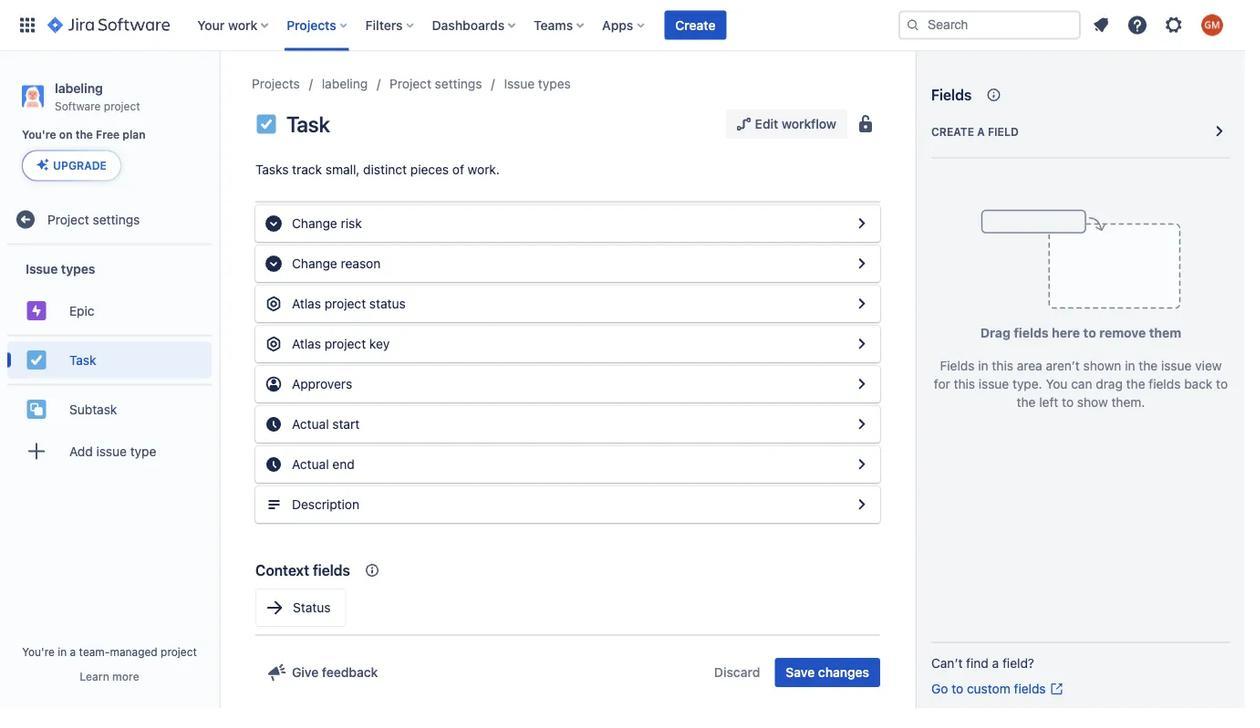 Task type: describe. For each thing, give the bounding box(es) containing it.
0 horizontal spatial this
[[954, 377, 976, 392]]

learn more button
[[80, 669, 139, 684]]

to right the here
[[1084, 325, 1097, 340]]

risk
[[341, 216, 362, 231]]

actual end button
[[256, 447, 881, 483]]

go
[[932, 681, 949, 696]]

the down them
[[1139, 358, 1159, 373]]

notifications image
[[1091, 14, 1113, 36]]

distinct
[[363, 162, 407, 177]]

more
[[112, 670, 139, 683]]

epic
[[69, 303, 95, 318]]

create for create a field
[[932, 125, 975, 138]]

actual for actual end
[[292, 457, 329, 472]]

approvers
[[292, 377, 352, 392]]

discard button
[[704, 658, 772, 687]]

teams button
[[529, 10, 592, 40]]

subtask
[[69, 402, 117, 417]]

of
[[453, 162, 465, 177]]

free
[[96, 128, 120, 141]]

feedback
[[322, 665, 378, 680]]

give feedback
[[292, 665, 378, 680]]

issue types for the issue types link
[[504, 76, 571, 91]]

field
[[989, 125, 1019, 138]]

labeling for labeling software project
[[55, 80, 103, 95]]

your work button
[[192, 10, 276, 40]]

projects for projects link
[[252, 76, 300, 91]]

them.
[[1112, 395, 1146, 410]]

0 vertical spatial issue
[[1162, 358, 1192, 373]]

to right go
[[952, 681, 964, 696]]

status
[[370, 297, 406, 312]]

the up "them." at bottom right
[[1127, 377, 1146, 392]]

type
[[130, 444, 156, 459]]

fields up area
[[1014, 325, 1049, 340]]

approvers button
[[256, 366, 881, 403]]

them
[[1150, 325, 1182, 340]]

pieces
[[411, 162, 449, 177]]

you're for you're on the free plan
[[22, 128, 56, 141]]

1 horizontal spatial settings
[[435, 76, 482, 91]]

left
[[1040, 395, 1059, 410]]

in for you're in a team-managed project
[[58, 645, 67, 658]]

drag
[[981, 325, 1011, 340]]

fields for fields in this area aren't shown in the issue view for this issue type. you can drag the fields back to the left to show them.
[[941, 358, 975, 373]]

drag fields here to remove them
[[981, 325, 1182, 340]]

context
[[256, 562, 309, 580]]

you're for you're in a team-managed project
[[22, 645, 55, 658]]

in for fields in this area aren't shown in the issue view for this issue type. you can drag the fields back to the left to show them.
[[979, 358, 989, 373]]

view
[[1196, 358, 1223, 373]]

task inside group
[[69, 352, 96, 367]]

find
[[967, 656, 989, 671]]

open field configuration image for project
[[852, 334, 874, 356]]

projects button
[[281, 10, 355, 40]]

0 horizontal spatial project settings link
[[7, 201, 212, 238]]

status
[[293, 601, 331, 616]]

more information about the fields image
[[983, 84, 1005, 106]]

context fields
[[256, 562, 350, 580]]

shown
[[1084, 358, 1122, 373]]

subtask link
[[7, 391, 212, 427]]

tasks
[[256, 162, 289, 177]]

issue types for group containing issue types
[[26, 261, 95, 276]]

create a field
[[932, 125, 1019, 138]]

dashboards
[[432, 17, 505, 32]]

give feedback button
[[256, 658, 389, 687]]

upgrade button
[[23, 151, 120, 180]]

fields inside fields in this area aren't shown in the issue view for this issue type. you can drag the fields back to the left to show them.
[[1150, 377, 1182, 392]]

small,
[[326, 162, 360, 177]]

team-
[[79, 645, 110, 658]]

you
[[1046, 377, 1068, 392]]

change reason button
[[256, 246, 881, 283]]

fields for fields
[[932, 86, 972, 104]]

projects link
[[252, 73, 300, 95]]

key
[[370, 337, 390, 352]]

work.
[[468, 162, 500, 177]]

task link
[[7, 342, 212, 378]]

project inside the atlas project key button
[[325, 337, 366, 352]]

projects for projects dropdown button
[[287, 17, 336, 32]]

add issue type image
[[26, 440, 47, 462]]

0 horizontal spatial types
[[61, 261, 95, 276]]

0 vertical spatial project
[[390, 76, 432, 91]]

banner containing your work
[[0, 0, 1246, 51]]

create for create
[[676, 17, 716, 32]]

atlas project key
[[292, 337, 390, 352]]

save
[[786, 665, 815, 680]]

atlas for atlas project status
[[292, 297, 321, 312]]

go to custom fields
[[932, 681, 1047, 696]]

0 vertical spatial project settings
[[390, 76, 482, 91]]

open field configuration image for project
[[852, 293, 874, 315]]

fields left more information about the context fields icon at the bottom
[[313, 562, 350, 580]]

0 vertical spatial types
[[538, 76, 571, 91]]

atlas for atlas project key
[[292, 337, 321, 352]]

settings image
[[1164, 14, 1186, 36]]

here
[[1053, 325, 1081, 340]]

1 vertical spatial issue
[[979, 377, 1010, 392]]

the down "type."
[[1017, 395, 1036, 410]]

a for can't find a field?
[[993, 656, 1000, 671]]

fields in this area aren't shown in the issue view for this issue type. you can drag the fields back to the left to show them.
[[935, 358, 1229, 410]]

actual start button
[[256, 407, 881, 443]]

aren't
[[1047, 358, 1081, 373]]

atlas project status
[[292, 297, 406, 312]]

atlas project status button
[[256, 286, 881, 323]]

learn more
[[80, 670, 139, 683]]

epic link
[[7, 292, 212, 329]]

1 horizontal spatial a
[[978, 125, 986, 138]]

filters
[[366, 17, 403, 32]]

drag
[[1097, 377, 1124, 392]]

apps button
[[597, 10, 652, 40]]

issue types link
[[504, 73, 571, 95]]

labeling software project
[[55, 80, 140, 112]]

the right on
[[75, 128, 93, 141]]

actual start
[[292, 417, 360, 432]]

change for change reason
[[292, 256, 338, 272]]

atlas project key button
[[256, 326, 881, 363]]

can't find a field?
[[932, 656, 1035, 671]]

save changes
[[786, 665, 870, 680]]

tasks track small, distinct pieces of work.
[[256, 162, 500, 177]]

issue type icon image
[[256, 113, 277, 135]]

more information about the context fields image
[[361, 560, 383, 582]]

your work
[[197, 17, 258, 32]]



Task type: vqa. For each thing, say whether or not it's contained in the screenshot.
the bottommost Issue
yes



Task type: locate. For each thing, give the bounding box(es) containing it.
1 horizontal spatial labeling
[[322, 76, 368, 91]]

add issue type
[[69, 444, 156, 459]]

you're left team-
[[22, 645, 55, 658]]

actual inside 'button'
[[292, 457, 329, 472]]

this link will be opened in a new tab image
[[1050, 682, 1065, 696]]

start
[[333, 417, 360, 432]]

open field configuration image
[[852, 253, 874, 275], [852, 334, 874, 356], [852, 374, 874, 396], [852, 414, 874, 436], [852, 454, 874, 476]]

atlas inside button
[[292, 297, 321, 312]]

you're
[[22, 128, 56, 141], [22, 645, 55, 658]]

issue inside group
[[26, 261, 58, 276]]

1 vertical spatial fields
[[941, 358, 975, 373]]

add
[[69, 444, 93, 459]]

create inside button
[[676, 17, 716, 32]]

issue types down teams
[[504, 76, 571, 91]]

types down teams
[[538, 76, 571, 91]]

group
[[7, 245, 212, 480]]

field?
[[1003, 656, 1035, 671]]

save changes button
[[775, 658, 881, 687]]

0 vertical spatial open field configuration image
[[852, 213, 874, 235]]

in left team-
[[58, 645, 67, 658]]

apps
[[603, 17, 634, 32]]

1 vertical spatial change
[[292, 256, 338, 272]]

managed
[[110, 645, 158, 658]]

0 horizontal spatial settings
[[93, 212, 140, 227]]

sidebar navigation image
[[199, 73, 239, 110]]

in
[[979, 358, 989, 373], [1126, 358, 1136, 373], [58, 645, 67, 658]]

1 horizontal spatial types
[[538, 76, 571, 91]]

1 horizontal spatial issue types
[[504, 76, 571, 91]]

atlas
[[292, 297, 321, 312], [292, 337, 321, 352]]

open field configuration image for reason
[[852, 253, 874, 275]]

fields inside fields in this area aren't shown in the issue view for this issue type. you can drag the fields back to the left to show them.
[[941, 358, 975, 373]]

1 vertical spatial this
[[954, 377, 976, 392]]

learn
[[80, 670, 109, 683]]

0 vertical spatial you're
[[22, 128, 56, 141]]

workflow
[[782, 116, 837, 131]]

atlas down change reason
[[292, 297, 321, 312]]

banner
[[0, 0, 1246, 51]]

0 horizontal spatial project
[[47, 212, 89, 227]]

actual for actual start
[[292, 417, 329, 432]]

description button
[[256, 487, 881, 523]]

reason
[[341, 256, 381, 272]]

description
[[292, 497, 360, 513]]

fields left back
[[1150, 377, 1182, 392]]

edit
[[755, 116, 779, 131]]

issue inside "button"
[[96, 444, 127, 459]]

atlas inside button
[[292, 337, 321, 352]]

issue up back
[[1162, 358, 1192, 373]]

2 change from the top
[[292, 256, 338, 272]]

project settings
[[390, 76, 482, 91], [47, 212, 140, 227]]

1 horizontal spatial task
[[287, 111, 330, 137]]

settings
[[435, 76, 482, 91], [93, 212, 140, 227]]

1 vertical spatial settings
[[93, 212, 140, 227]]

project settings link
[[390, 73, 482, 95], [7, 201, 212, 238]]

1 vertical spatial task
[[69, 352, 96, 367]]

0 horizontal spatial task
[[69, 352, 96, 367]]

0 vertical spatial project settings link
[[390, 73, 482, 95]]

create left field
[[932, 125, 975, 138]]

fields left more information about the fields icon
[[932, 86, 972, 104]]

0 vertical spatial task
[[287, 111, 330, 137]]

can't
[[932, 656, 963, 671]]

to right left
[[1063, 395, 1074, 410]]

0 vertical spatial create
[[676, 17, 716, 32]]

projects inside dropdown button
[[287, 17, 336, 32]]

0 vertical spatial change
[[292, 216, 338, 231]]

projects up labeling link
[[287, 17, 336, 32]]

2 open field configuration image from the top
[[852, 334, 874, 356]]

the
[[75, 128, 93, 141], [1139, 358, 1159, 373], [1127, 377, 1146, 392], [1017, 395, 1036, 410]]

create right apps dropdown button at top
[[676, 17, 716, 32]]

0 horizontal spatial project settings
[[47, 212, 140, 227]]

1 vertical spatial issue
[[26, 261, 58, 276]]

open field configuration image inside actual end 'button'
[[852, 454, 874, 476]]

group containing issue types
[[7, 245, 212, 480]]

actual end
[[292, 457, 355, 472]]

issue types up epic
[[26, 261, 95, 276]]

2 horizontal spatial in
[[1126, 358, 1136, 373]]

project down upgrade button
[[47, 212, 89, 227]]

project
[[390, 76, 432, 91], [47, 212, 89, 227]]

issue
[[504, 76, 535, 91], [26, 261, 58, 276]]

issue right add
[[96, 444, 127, 459]]

project left key
[[325, 337, 366, 352]]

0 horizontal spatial issue
[[26, 261, 58, 276]]

2 horizontal spatial a
[[993, 656, 1000, 671]]

to down "view"
[[1217, 377, 1229, 392]]

1 vertical spatial open field configuration image
[[852, 293, 874, 315]]

dashboards button
[[427, 10, 523, 40]]

1 horizontal spatial project settings
[[390, 76, 482, 91]]

2 atlas from the top
[[292, 337, 321, 352]]

1 vertical spatial project
[[47, 212, 89, 227]]

1 vertical spatial actual
[[292, 457, 329, 472]]

0 vertical spatial fields
[[932, 86, 972, 104]]

open field configuration image inside atlas project status button
[[852, 293, 874, 315]]

project settings down primary element
[[390, 76, 482, 91]]

1 vertical spatial types
[[61, 261, 95, 276]]

this right for
[[954, 377, 976, 392]]

open field configuration image inside the change risk button
[[852, 213, 874, 235]]

help image
[[1127, 14, 1149, 36]]

actual left end
[[292, 457, 329, 472]]

you're in a team-managed project
[[22, 645, 197, 658]]

issue types inside group
[[26, 261, 95, 276]]

1 horizontal spatial in
[[979, 358, 989, 373]]

1 horizontal spatial issue
[[504, 76, 535, 91]]

settings down the upgrade
[[93, 212, 140, 227]]

open field configuration image for start
[[852, 414, 874, 436]]

on
[[59, 128, 73, 141]]

1 vertical spatial atlas
[[292, 337, 321, 352]]

1 vertical spatial project settings link
[[7, 201, 212, 238]]

3 open field configuration image from the top
[[852, 374, 874, 396]]

0 horizontal spatial a
[[70, 645, 76, 658]]

2 vertical spatial issue
[[96, 444, 127, 459]]

to
[[1084, 325, 1097, 340], [1217, 377, 1229, 392], [1063, 395, 1074, 410], [952, 681, 964, 696]]

this left area
[[993, 358, 1014, 373]]

end
[[333, 457, 355, 472]]

types
[[538, 76, 571, 91], [61, 261, 95, 276]]

1 vertical spatial issue types
[[26, 261, 95, 276]]

open field configuration image for risk
[[852, 213, 874, 235]]

task group
[[7, 334, 212, 384]]

labeling link
[[322, 73, 368, 95]]

plan
[[123, 128, 146, 141]]

1 atlas from the top
[[292, 297, 321, 312]]

1 change from the top
[[292, 216, 338, 231]]

1 vertical spatial project settings
[[47, 212, 140, 227]]

issue types
[[504, 76, 571, 91], [26, 261, 95, 276]]

task down epic
[[69, 352, 96, 367]]

0 vertical spatial settings
[[435, 76, 482, 91]]

issue for group containing issue types
[[26, 261, 58, 276]]

open field configuration image inside change reason button
[[852, 253, 874, 275]]

0 horizontal spatial labeling
[[55, 80, 103, 95]]

a left field
[[978, 125, 986, 138]]

actual inside button
[[292, 417, 329, 432]]

project settings link down primary element
[[390, 73, 482, 95]]

settings down primary element
[[435, 76, 482, 91]]

software
[[55, 99, 101, 112]]

open field configuration image inside approvers button
[[852, 374, 874, 396]]

project inside "labeling software project"
[[104, 99, 140, 112]]

1 open field configuration image from the top
[[852, 253, 874, 275]]

changes
[[819, 665, 870, 680]]

2 vertical spatial open field configuration image
[[852, 494, 874, 516]]

open field configuration image
[[852, 213, 874, 235], [852, 293, 874, 315], [852, 494, 874, 516]]

edit workflow button
[[726, 110, 848, 139]]

project up plan
[[104, 99, 140, 112]]

labeling inside "labeling software project"
[[55, 80, 103, 95]]

teams
[[534, 17, 573, 32]]

a right find
[[993, 656, 1000, 671]]

create
[[676, 17, 716, 32], [932, 125, 975, 138]]

2 horizontal spatial issue
[[1162, 358, 1192, 373]]

Search field
[[899, 10, 1082, 40]]

project
[[104, 99, 140, 112], [325, 297, 366, 312], [325, 337, 366, 352], [161, 645, 197, 658]]

1 vertical spatial you're
[[22, 645, 55, 658]]

open field configuration image for end
[[852, 454, 874, 476]]

0 vertical spatial this
[[993, 358, 1014, 373]]

1 actual from the top
[[292, 417, 329, 432]]

issue up epic link
[[26, 261, 58, 276]]

upgrade
[[53, 159, 107, 172]]

2 you're from the top
[[22, 645, 55, 658]]

fields up for
[[941, 358, 975, 373]]

1 vertical spatial projects
[[252, 76, 300, 91]]

0 horizontal spatial issue
[[96, 444, 127, 459]]

change risk
[[292, 216, 362, 231]]

3 open field configuration image from the top
[[852, 494, 874, 516]]

custom
[[968, 681, 1011, 696]]

0 vertical spatial issue types
[[504, 76, 571, 91]]

project settings link down the upgrade
[[7, 201, 212, 238]]

atlas up approvers
[[292, 337, 321, 352]]

type.
[[1013, 377, 1043, 392]]

project settings down the upgrade
[[47, 212, 140, 227]]

open field configuration image inside the atlas project key button
[[852, 334, 874, 356]]

2 open field configuration image from the top
[[852, 293, 874, 315]]

your
[[197, 17, 225, 32]]

1 horizontal spatial this
[[993, 358, 1014, 373]]

1 vertical spatial create
[[932, 125, 975, 138]]

in right the shown
[[1126, 358, 1136, 373]]

add issue type button
[[7, 433, 212, 469]]

issue for the issue types link
[[504, 76, 535, 91]]

change for change risk
[[292, 216, 338, 231]]

back
[[1185, 377, 1213, 392]]

create button
[[665, 10, 727, 40]]

4 open field configuration image from the top
[[852, 414, 874, 436]]

0 vertical spatial actual
[[292, 417, 329, 432]]

actual left start
[[292, 417, 329, 432]]

5 open field configuration image from the top
[[852, 454, 874, 476]]

types up epic
[[61, 261, 95, 276]]

project inside atlas project status button
[[325, 297, 366, 312]]

1 horizontal spatial project
[[390, 76, 432, 91]]

discard
[[715, 665, 761, 680]]

your profile and settings image
[[1202, 14, 1224, 36]]

a
[[978, 125, 986, 138], [70, 645, 76, 658], [993, 656, 1000, 671]]

issue down teams
[[504, 76, 535, 91]]

remove
[[1100, 325, 1147, 340]]

search image
[[906, 18, 921, 32]]

2 actual from the top
[[292, 457, 329, 472]]

labeling down projects dropdown button
[[322, 76, 368, 91]]

show
[[1078, 395, 1109, 410]]

1 open field configuration image from the top
[[852, 213, 874, 235]]

open field configuration image inside actual start button
[[852, 414, 874, 436]]

give
[[292, 665, 319, 680]]

for
[[935, 377, 951, 392]]

jira software image
[[47, 14, 170, 36], [47, 14, 170, 36]]

0 horizontal spatial in
[[58, 645, 67, 658]]

you're left on
[[22, 128, 56, 141]]

can
[[1072, 377, 1093, 392]]

labeling
[[322, 76, 368, 91], [55, 80, 103, 95]]

open field configuration image inside description button
[[852, 494, 874, 516]]

edit workflow
[[755, 116, 837, 131]]

labeling up software
[[55, 80, 103, 95]]

you're on the free plan
[[22, 128, 146, 141]]

primary element
[[11, 0, 899, 51]]

0 vertical spatial atlas
[[292, 297, 321, 312]]

1 horizontal spatial issue
[[979, 377, 1010, 392]]

filters button
[[360, 10, 421, 40]]

0 horizontal spatial issue types
[[26, 261, 95, 276]]

change left "risk"
[[292, 216, 338, 231]]

project down the filters dropdown button
[[390, 76, 432, 91]]

project right managed
[[161, 645, 197, 658]]

no restrictions image
[[855, 113, 877, 135]]

a for you're in a team-managed project
[[70, 645, 76, 658]]

1 horizontal spatial project settings link
[[390, 73, 482, 95]]

in down "drag"
[[979, 358, 989, 373]]

issue left "type."
[[979, 377, 1010, 392]]

project up atlas project key
[[325, 297, 366, 312]]

0 horizontal spatial create
[[676, 17, 716, 32]]

1 horizontal spatial create
[[932, 125, 975, 138]]

projects up issue type icon
[[252, 76, 300, 91]]

task right issue type icon
[[287, 111, 330, 137]]

0 vertical spatial issue
[[504, 76, 535, 91]]

work
[[228, 17, 258, 32]]

labeling for labeling
[[322, 76, 368, 91]]

go to custom fields link
[[932, 680, 1065, 698]]

fields left 'this link will be opened in a new tab' icon
[[1015, 681, 1047, 696]]

this
[[993, 358, 1014, 373], [954, 377, 976, 392]]

0 vertical spatial projects
[[287, 17, 336, 32]]

1 you're from the top
[[22, 128, 56, 141]]

a left team-
[[70, 645, 76, 658]]

change risk button
[[256, 206, 881, 242]]

change reason
[[292, 256, 381, 272]]

appswitcher icon image
[[16, 14, 38, 36]]

change down change risk
[[292, 256, 338, 272]]



